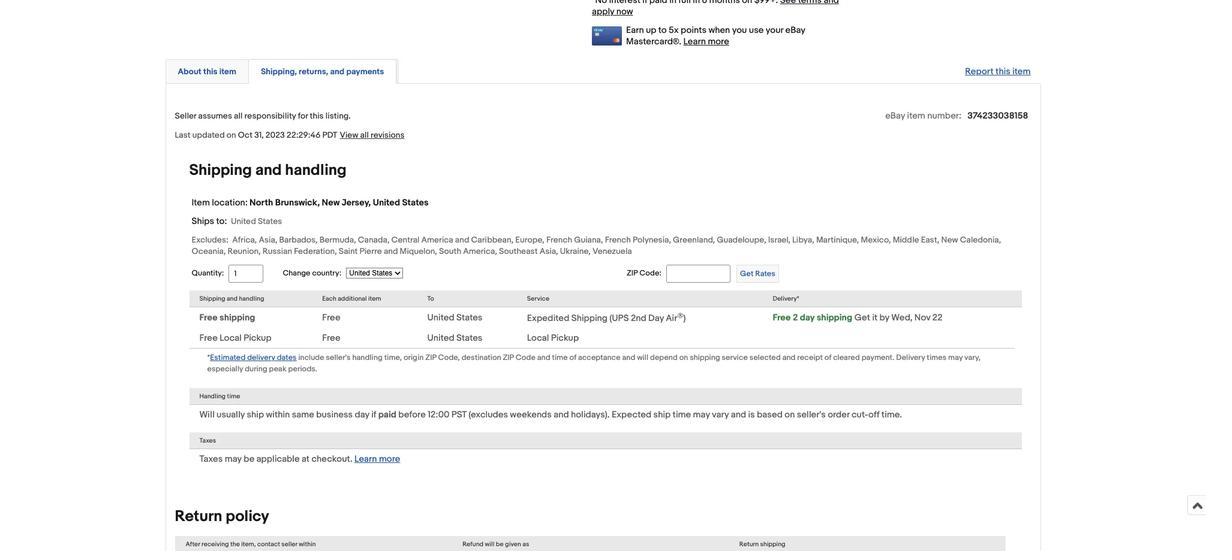 Task type: describe. For each thing, give the bounding box(es) containing it.
united states for free shipping
[[428, 312, 483, 324]]

see terms and apply now link
[[592, 0, 839, 17]]

tab list containing about this item
[[165, 57, 1041, 84]]

1 vertical spatial time
[[227, 393, 240, 401]]

terms
[[798, 0, 822, 6]]

use
[[749, 25, 764, 36]]

1 vertical spatial learn
[[355, 454, 377, 465]]

rates
[[756, 269, 776, 279]]

2 of from the left
[[825, 353, 832, 363]]

new inside africa, asia, barbados, bermuda, canada, central america and caribbean, europe, french guiana, french polynesia, greenland, guadeloupe, israel, libya, martinique, mexico, middle east, new caledonia, oceania, reunion, russian federation, saint pierre and miquelon, south america, southeast asia, ukraine, venezuela
[[942, 235, 959, 245]]

as
[[523, 541, 529, 549]]

22
[[933, 312, 943, 324]]

1 horizontal spatial asia,
[[540, 247, 558, 257]]

given
[[505, 541, 521, 549]]

quantity:
[[192, 269, 224, 278]]

excludes:
[[192, 235, 229, 245]]

1 pickup from the left
[[244, 333, 272, 344]]

guiana,
[[574, 235, 603, 245]]

listing.
[[326, 111, 351, 121]]

by
[[880, 312, 890, 324]]

origin
[[404, 353, 424, 363]]

reunion,
[[228, 247, 261, 257]]

weekends
[[510, 410, 552, 421]]

paid
[[378, 410, 397, 421]]

wed,
[[892, 312, 913, 324]]

shipping inside 'expedited shipping (ups 2nd day air ® )'
[[572, 313, 608, 324]]

martinique,
[[817, 235, 859, 245]]

seller
[[282, 541, 297, 549]]

taxes for taxes may be applicable at checkout. learn more
[[199, 454, 223, 465]]

pst
[[452, 410, 467, 421]]

will
[[199, 410, 215, 421]]

it
[[873, 312, 878, 324]]

free for shipping
[[199, 312, 218, 324]]

ebay mastercard image
[[592, 26, 622, 46]]

during
[[245, 365, 267, 374]]

federation,
[[294, 247, 337, 257]]

estimated delivery dates link
[[210, 352, 297, 363]]

ZIP Code: text field
[[667, 265, 731, 283]]

1 horizontal spatial all
[[360, 130, 369, 140]]

earn
[[626, 25, 644, 36]]

each
[[322, 295, 336, 303]]

item for report this item
[[1013, 66, 1031, 77]]

1 vertical spatial seller's
[[797, 410, 826, 421]]

mastercard®.
[[626, 36, 682, 47]]

return shipping
[[740, 541, 786, 549]]

brunswick,
[[275, 197, 320, 209]]

0 horizontal spatial zip
[[426, 353, 437, 363]]

1 horizontal spatial zip
[[503, 353, 514, 363]]

view
[[340, 130, 358, 140]]

to:
[[216, 216, 227, 227]]

expedited shipping (ups 2nd day air ® )
[[527, 312, 686, 324]]

returns,
[[299, 67, 328, 77]]

2 french from the left
[[605, 235, 631, 245]]

country:
[[312, 269, 342, 278]]

shipping, returns, and payments
[[261, 67, 384, 77]]

africa,
[[232, 235, 257, 245]]

0 horizontal spatial on
[[227, 130, 236, 140]]

Quantity: text field
[[229, 265, 264, 283]]

peak
[[269, 365, 287, 374]]

local pickup
[[527, 333, 579, 344]]

12:00
[[428, 410, 450, 421]]

united down to
[[428, 312, 455, 324]]

time.
[[882, 410, 902, 421]]

and down the central
[[384, 247, 398, 257]]

0 vertical spatial day
[[800, 312, 815, 324]]

delivery*
[[773, 295, 800, 303]]

seller's inside include seller's handling time, origin zip code, destination zip code and time of acceptance and will depend on shipping service selected and receipt of cleared payment. delivery times may vary, especially during peak periods.
[[326, 353, 351, 363]]

ebay inside earn up to 5x points when you use your ebay mastercard®.
[[786, 25, 806, 36]]

code:
[[640, 269, 662, 278]]

united right jersey, on the left
[[373, 197, 400, 209]]

be for applicable
[[244, 454, 255, 465]]

1 ship from the left
[[247, 410, 264, 421]]

get inside button
[[740, 269, 754, 279]]

earn up to 5x points when you use your ebay mastercard®.
[[626, 25, 806, 47]]

free local pickup
[[199, 333, 272, 344]]

checkout.
[[312, 454, 353, 465]]

united up code,
[[428, 333, 455, 344]]

off
[[869, 410, 880, 421]]

2 horizontal spatial time
[[673, 410, 691, 421]]

see terms and apply now
[[592, 0, 839, 17]]

estimated
[[210, 353, 246, 363]]

united states for free local pickup
[[428, 333, 483, 344]]

and inside see terms and apply now
[[824, 0, 839, 6]]

1 vertical spatial ebay
[[886, 110, 906, 122]]

nov
[[915, 312, 931, 324]]

free down each
[[322, 312, 341, 324]]

day
[[649, 313, 664, 324]]

assumes
[[198, 111, 232, 121]]

learn more
[[684, 36, 730, 47]]

refund will be given as
[[463, 541, 529, 549]]

and up the free shipping on the left of page
[[227, 295, 238, 303]]

libya,
[[793, 235, 815, 245]]

time inside include seller's handling time, origin zip code, destination zip code and time of acceptance and will depend on shipping service selected and receipt of cleared payment. delivery times may vary, especially during peak periods.
[[552, 353, 568, 363]]

is
[[748, 410, 755, 421]]

updated
[[192, 130, 225, 140]]

africa, asia, barbados, bermuda, canada, central america and caribbean, europe, french guiana, french polynesia, greenland, guadeloupe, israel, libya, martinique, mexico, middle east, new caledonia, oceania, reunion, russian federation, saint pierre and miquelon, south america, southeast asia, ukraine, venezuela
[[192, 235, 1002, 257]]

east,
[[921, 235, 940, 245]]

and up south on the top left of page
[[455, 235, 469, 245]]

this for report
[[996, 66, 1011, 77]]

and right the code
[[537, 353, 551, 363]]

1 french from the left
[[547, 235, 572, 245]]

1 vertical spatial may
[[693, 410, 710, 421]]

when
[[709, 25, 730, 36]]

code,
[[438, 353, 460, 363]]

expected
[[612, 410, 652, 421]]

1 horizontal spatial learn
[[684, 36, 706, 47]]

additional
[[338, 295, 367, 303]]

selected
[[750, 353, 781, 363]]

order
[[828, 410, 850, 421]]

bermuda,
[[320, 235, 356, 245]]

0 vertical spatial all
[[234, 111, 243, 121]]

and up north
[[255, 161, 282, 180]]

canada,
[[358, 235, 390, 245]]

to
[[659, 25, 667, 36]]

free for 2
[[773, 312, 791, 324]]

pdt
[[322, 130, 337, 140]]

free shipping
[[199, 312, 255, 324]]

learn more link for taxes may be applicable at checkout.
[[355, 454, 401, 465]]

will inside include seller's handling time, origin zip code, destination zip code and time of acceptance and will depend on shipping service selected and receipt of cleared payment. delivery times may vary, especially during peak periods.
[[637, 353, 649, 363]]

report this item link
[[959, 60, 1037, 83]]

ships
[[192, 216, 214, 227]]

handling inside include seller's handling time, origin zip code, destination zip code and time of acceptance and will depend on shipping service selected and receipt of cleared payment. delivery times may vary, especially during peak periods.
[[352, 353, 383, 363]]

destination
[[462, 353, 501, 363]]

item for about this item
[[219, 67, 236, 77]]

1 of from the left
[[570, 353, 577, 363]]

on inside include seller's handling time, origin zip code, destination zip code and time of acceptance and will depend on shipping service selected and receipt of cleared payment. delivery times may vary, especially during peak periods.
[[680, 353, 688, 363]]

code
[[516, 353, 536, 363]]

saint
[[339, 247, 358, 257]]

north
[[250, 197, 273, 209]]

learn more link for earn up to 5x points when you use your ebay mastercard®.
[[684, 36, 730, 47]]

will usually ship within same business day if paid before 12:00 pst (excludes weekends and holidays). expected ship time may vary and is based on seller's order cut-off time.
[[199, 410, 902, 421]]

about
[[178, 67, 202, 77]]

shipping, returns, and payments button
[[261, 66, 384, 77]]

free for local
[[199, 333, 218, 344]]

1 horizontal spatial this
[[310, 111, 324, 121]]



Task type: vqa. For each thing, say whether or not it's contained in the screenshot.
to:
yes



Task type: locate. For each thing, give the bounding box(es) containing it.
on right based
[[785, 410, 795, 421]]

usually
[[217, 410, 245, 421]]

1 horizontal spatial be
[[496, 541, 504, 549]]

handling time
[[199, 393, 240, 401]]

learn right checkout. on the left bottom of page
[[355, 454, 377, 465]]

pickup up estimated delivery dates link
[[244, 333, 272, 344]]

jersey,
[[342, 197, 371, 209]]

1 horizontal spatial day
[[800, 312, 815, 324]]

return for return shipping
[[740, 541, 759, 549]]

1 united states from the top
[[428, 312, 483, 324]]

for
[[298, 111, 308, 121]]

and right returns,
[[330, 67, 345, 77]]

0 vertical spatial may
[[949, 353, 963, 363]]

zip left the code
[[503, 353, 514, 363]]

0 horizontal spatial asia,
[[259, 235, 277, 245]]

1 vertical spatial united states
[[428, 333, 483, 344]]

1 horizontal spatial more
[[708, 36, 730, 47]]

handling
[[199, 393, 226, 401]]

time up usually
[[227, 393, 240, 401]]

ukraine,
[[560, 247, 591, 257]]

seller assumes all responsibility for this listing.
[[175, 111, 351, 121]]

number:
[[928, 110, 962, 122]]

return
[[175, 508, 222, 527], [740, 541, 759, 549]]

0 vertical spatial shipping and handling
[[189, 161, 347, 180]]

this inside report this item link
[[996, 66, 1011, 77]]

expedited
[[527, 313, 570, 324]]

ship
[[247, 410, 264, 421], [654, 410, 671, 421]]

states
[[402, 197, 429, 209], [258, 217, 282, 227], [457, 312, 483, 324], [457, 333, 483, 344]]

shipping and handling up the free shipping on the left of page
[[199, 295, 264, 303]]

last
[[175, 130, 191, 140]]

south
[[439, 247, 461, 257]]

and right acceptance
[[622, 353, 636, 363]]

2 vertical spatial handling
[[352, 353, 383, 363]]

apply
[[592, 6, 615, 17]]

you
[[732, 25, 747, 36]]

0 horizontal spatial learn
[[355, 454, 377, 465]]

report this item
[[965, 66, 1031, 77]]

0 vertical spatial handling
[[285, 161, 347, 180]]

united inside ships to: united states
[[231, 217, 256, 227]]

2
[[793, 312, 798, 324]]

item right about
[[219, 67, 236, 77]]

free up free local pickup
[[199, 312, 218, 324]]

delivery
[[247, 353, 275, 363]]

french up the venezuela
[[605, 235, 631, 245]]

europe,
[[516, 235, 545, 245]]

may down usually
[[225, 454, 242, 465]]

seller's left order
[[797, 410, 826, 421]]

item right additional
[[368, 295, 381, 303]]

shipping up the location:
[[189, 161, 252, 180]]

shipping inside include seller's handling time, origin zip code, destination zip code and time of acceptance and will depend on shipping service selected and receipt of cleared payment. delivery times may vary, especially during peak periods.
[[690, 353, 720, 363]]

taxes
[[199, 437, 216, 445], [199, 454, 223, 465]]

0 vertical spatial seller's
[[326, 353, 351, 363]]

be left "given"
[[496, 541, 504, 549]]

get left rates
[[740, 269, 754, 279]]

0 vertical spatial united states
[[428, 312, 483, 324]]

all up oct
[[234, 111, 243, 121]]

pickup down expedited
[[551, 333, 579, 344]]

2 local from the left
[[527, 333, 549, 344]]

item right report
[[1013, 66, 1031, 77]]

0 horizontal spatial will
[[485, 541, 495, 549]]

see
[[780, 0, 796, 6]]

2023
[[266, 130, 285, 140]]

acceptance
[[578, 353, 621, 363]]

of left acceptance
[[570, 353, 577, 363]]

0 vertical spatial will
[[637, 353, 649, 363]]

0 vertical spatial on
[[227, 130, 236, 140]]

will
[[637, 353, 649, 363], [485, 541, 495, 549]]

location:
[[212, 197, 248, 209]]

handling
[[285, 161, 347, 180], [239, 295, 264, 303], [352, 353, 383, 363]]

2 horizontal spatial this
[[996, 66, 1011, 77]]

2nd
[[631, 313, 647, 324]]

within left same
[[266, 410, 290, 421]]

1 vertical spatial new
[[942, 235, 959, 245]]

1 horizontal spatial new
[[942, 235, 959, 245]]

if
[[372, 410, 376, 421]]

1 horizontal spatial get
[[855, 312, 871, 324]]

2 pickup from the left
[[551, 333, 579, 344]]

about this item button
[[178, 66, 236, 77]]

asia, down europe,
[[540, 247, 558, 257]]

more down paid
[[379, 454, 401, 465]]

0 horizontal spatial all
[[234, 111, 243, 121]]

0 horizontal spatial be
[[244, 454, 255, 465]]

united states up code,
[[428, 333, 483, 344]]

asia, up russian
[[259, 235, 277, 245]]

service
[[527, 295, 550, 303]]

shipping left the (ups
[[572, 313, 608, 324]]

1 vertical spatial on
[[680, 353, 688, 363]]

may left vary
[[693, 410, 710, 421]]

1 horizontal spatial on
[[680, 353, 688, 363]]

0 horizontal spatial may
[[225, 454, 242, 465]]

be left applicable
[[244, 454, 255, 465]]

include seller's handling time, origin zip code, destination zip code and time of acceptance and will depend on shipping service selected and receipt of cleared payment. delivery times may vary, especially during peak periods.
[[207, 353, 981, 374]]

time down local pickup
[[552, 353, 568, 363]]

2 vertical spatial time
[[673, 410, 691, 421]]

central
[[392, 235, 420, 245]]

within right "seller"
[[299, 541, 316, 549]]

before
[[399, 410, 426, 421]]

this right about
[[203, 67, 218, 77]]

delivery
[[897, 353, 925, 363]]

1 horizontal spatial seller's
[[797, 410, 826, 421]]

0 horizontal spatial of
[[570, 353, 577, 363]]

shipping
[[189, 161, 252, 180], [199, 295, 225, 303], [572, 313, 608, 324]]

1 vertical spatial will
[[485, 541, 495, 549]]

be for given
[[496, 541, 504, 549]]

1 vertical spatial day
[[355, 410, 370, 421]]

learn
[[684, 36, 706, 47], [355, 454, 377, 465]]

on right the depend
[[680, 353, 688, 363]]

374233038158
[[968, 110, 1029, 122]]

*
[[207, 353, 210, 363]]

2 united states from the top
[[428, 333, 483, 344]]

return for return policy
[[175, 508, 222, 527]]

0 horizontal spatial time
[[227, 393, 240, 401]]

1 vertical spatial more
[[379, 454, 401, 465]]

2 horizontal spatial zip
[[627, 269, 638, 278]]

seller's
[[326, 353, 351, 363], [797, 410, 826, 421]]

revisions
[[371, 130, 405, 140]]

1 horizontal spatial return
[[740, 541, 759, 549]]

ships to: united states
[[192, 216, 282, 227]]

0 horizontal spatial french
[[547, 235, 572, 245]]

may
[[949, 353, 963, 363], [693, 410, 710, 421], [225, 454, 242, 465]]

1 horizontal spatial ebay
[[886, 110, 906, 122]]

free up include
[[322, 333, 341, 344]]

0 horizontal spatial new
[[322, 197, 340, 209]]

0 horizontal spatial more
[[379, 454, 401, 465]]

1 vertical spatial asia,
[[540, 247, 558, 257]]

2 horizontal spatial on
[[785, 410, 795, 421]]

0 vertical spatial return
[[175, 508, 222, 527]]

barbados,
[[279, 235, 318, 245]]

points
[[681, 25, 707, 36]]

0 vertical spatial shipping
[[189, 161, 252, 180]]

after receiving the item, contact seller within
[[186, 541, 316, 549]]

2 horizontal spatial may
[[949, 353, 963, 363]]

united up africa,
[[231, 217, 256, 227]]

0 vertical spatial within
[[266, 410, 290, 421]]

1 horizontal spatial may
[[693, 410, 710, 421]]

1 vertical spatial shipping
[[199, 295, 225, 303]]

item
[[192, 197, 210, 209]]

especially
[[207, 365, 243, 374]]

shipping,
[[261, 67, 297, 77]]

new right east,
[[942, 235, 959, 245]]

0 horizontal spatial handling
[[239, 295, 264, 303]]

shipping up the free shipping on the left of page
[[199, 295, 225, 303]]

new left jersey, on the left
[[322, 197, 340, 209]]

this for about
[[203, 67, 218, 77]]

1 vertical spatial shipping and handling
[[199, 295, 264, 303]]

tab list
[[165, 57, 1041, 84]]

this right for
[[310, 111, 324, 121]]

1 local from the left
[[220, 333, 242, 344]]

0 vertical spatial learn more link
[[684, 36, 730, 47]]

1 horizontal spatial local
[[527, 333, 549, 344]]

on left oct
[[227, 130, 236, 140]]

seller's right include
[[326, 353, 351, 363]]

and left is
[[731, 410, 746, 421]]

item for each additional item
[[368, 295, 381, 303]]

1 vertical spatial taxes
[[199, 454, 223, 465]]

1 vertical spatial be
[[496, 541, 504, 549]]

view all revisions link
[[337, 130, 405, 141]]

handling left time,
[[352, 353, 383, 363]]

1 vertical spatial learn more link
[[355, 454, 401, 465]]

this inside the about this item button
[[203, 67, 218, 77]]

1 horizontal spatial of
[[825, 353, 832, 363]]

all
[[234, 111, 243, 121], [360, 130, 369, 140]]

united
[[373, 197, 400, 209], [231, 217, 256, 227], [428, 312, 455, 324], [428, 333, 455, 344]]

and inside the shipping, returns, and payments button
[[330, 67, 345, 77]]

1 vertical spatial all
[[360, 130, 369, 140]]

israel,
[[768, 235, 791, 245]]

get left 'it'
[[855, 312, 871, 324]]

item inside button
[[219, 67, 236, 77]]

your
[[766, 25, 784, 36]]

ship right usually
[[247, 410, 264, 421]]

0 vertical spatial get
[[740, 269, 754, 279]]

0 vertical spatial new
[[322, 197, 340, 209]]

handling up item location: north brunswick, new jersey, united states on the left top of page
[[285, 161, 347, 180]]

0 vertical spatial taxes
[[199, 437, 216, 445]]

0 horizontal spatial seller's
[[326, 353, 351, 363]]

1 vertical spatial within
[[299, 541, 316, 549]]

1 horizontal spatial handling
[[285, 161, 347, 180]]

free up *
[[199, 333, 218, 344]]

0 vertical spatial learn
[[684, 36, 706, 47]]

0 horizontal spatial pickup
[[244, 333, 272, 344]]

1 horizontal spatial within
[[299, 541, 316, 549]]

0 horizontal spatial return
[[175, 508, 222, 527]]

get rates
[[740, 269, 776, 279]]

item left number:
[[908, 110, 926, 122]]

2 vertical spatial shipping
[[572, 313, 608, 324]]

0 horizontal spatial get
[[740, 269, 754, 279]]

1 vertical spatial return
[[740, 541, 759, 549]]

2 vertical spatial on
[[785, 410, 795, 421]]

french up ukraine,
[[547, 235, 572, 245]]

2 vertical spatial may
[[225, 454, 242, 465]]

0 horizontal spatial learn more link
[[355, 454, 401, 465]]

zip code:
[[627, 269, 662, 278]]

0 horizontal spatial ebay
[[786, 25, 806, 36]]

zip right origin
[[426, 353, 437, 363]]

0 horizontal spatial local
[[220, 333, 242, 344]]

0 horizontal spatial within
[[266, 410, 290, 421]]

local up estimated
[[220, 333, 242, 344]]

and
[[824, 0, 839, 6], [330, 67, 345, 77], [255, 161, 282, 180], [455, 235, 469, 245], [384, 247, 398, 257], [227, 295, 238, 303], [537, 353, 551, 363], [622, 353, 636, 363], [783, 353, 796, 363], [554, 410, 569, 421], [731, 410, 746, 421]]

learn more link down if in the bottom left of the page
[[355, 454, 401, 465]]

1 horizontal spatial pickup
[[551, 333, 579, 344]]

dates
[[277, 353, 297, 363]]

shipping and handling up north
[[189, 161, 347, 180]]

and left holidays).
[[554, 410, 569, 421]]

guadeloupe,
[[717, 235, 767, 245]]

southeast
[[499, 247, 538, 257]]

seller
[[175, 111, 196, 121]]

learn right "5x"
[[684, 36, 706, 47]]

business
[[316, 410, 353, 421]]

2 ship from the left
[[654, 410, 671, 421]]

2 horizontal spatial handling
[[352, 353, 383, 363]]

ebay item number: 374233038158
[[886, 110, 1029, 122]]

the
[[230, 541, 240, 549]]

0 vertical spatial be
[[244, 454, 255, 465]]

of right receipt
[[825, 353, 832, 363]]

may inside include seller's handling time, origin zip code, destination zip code and time of acceptance and will depend on shipping service selected and receipt of cleared payment. delivery times may vary, especially during peak periods.
[[949, 353, 963, 363]]

day left if in the bottom left of the page
[[355, 410, 370, 421]]

america,
[[463, 247, 497, 257]]

venezuela
[[593, 247, 632, 257]]

caledonia,
[[960, 235, 1002, 245]]

miquelon,
[[400, 247, 437, 257]]

this right report
[[996, 66, 1011, 77]]

applicable
[[257, 454, 300, 465]]

0 horizontal spatial day
[[355, 410, 370, 421]]

all right view
[[360, 130, 369, 140]]

1 horizontal spatial will
[[637, 353, 649, 363]]

1 vertical spatial handling
[[239, 295, 264, 303]]

taxes for taxes
[[199, 437, 216, 445]]

and left receipt
[[783, 353, 796, 363]]

ebay right your
[[786, 25, 806, 36]]

local down expedited
[[527, 333, 549, 344]]

zip left 'code:'
[[627, 269, 638, 278]]

1 horizontal spatial time
[[552, 353, 568, 363]]

may left vary,
[[949, 353, 963, 363]]

will left the depend
[[637, 353, 649, 363]]

1 vertical spatial get
[[855, 312, 871, 324]]

states inside ships to: united states
[[258, 217, 282, 227]]

1 taxes from the top
[[199, 437, 216, 445]]

1 horizontal spatial french
[[605, 235, 631, 245]]

and right terms
[[824, 0, 839, 6]]

0 horizontal spatial this
[[203, 67, 218, 77]]

1 horizontal spatial ship
[[654, 410, 671, 421]]

free left 2
[[773, 312, 791, 324]]

0 vertical spatial more
[[708, 36, 730, 47]]

2 taxes from the top
[[199, 454, 223, 465]]

ebay left number:
[[886, 110, 906, 122]]

greenland,
[[673, 235, 715, 245]]

shipping and handling
[[189, 161, 347, 180], [199, 295, 264, 303]]

more left you
[[708, 36, 730, 47]]

handling down quantity: text field
[[239, 295, 264, 303]]

0 vertical spatial asia,
[[259, 235, 277, 245]]

day right 2
[[800, 312, 815, 324]]

ship right expected
[[654, 410, 671, 421]]

time left vary
[[673, 410, 691, 421]]

at
[[302, 454, 310, 465]]

0 vertical spatial time
[[552, 353, 568, 363]]

this
[[996, 66, 1011, 77], [203, 67, 218, 77], [310, 111, 324, 121]]

0 vertical spatial ebay
[[786, 25, 806, 36]]

french
[[547, 235, 572, 245], [605, 235, 631, 245]]

united states down to
[[428, 312, 483, 324]]

will right refund
[[485, 541, 495, 549]]

learn more link down see terms and apply now link
[[684, 36, 730, 47]]

time
[[552, 353, 568, 363], [227, 393, 240, 401], [673, 410, 691, 421]]

payment.
[[862, 353, 895, 363]]



